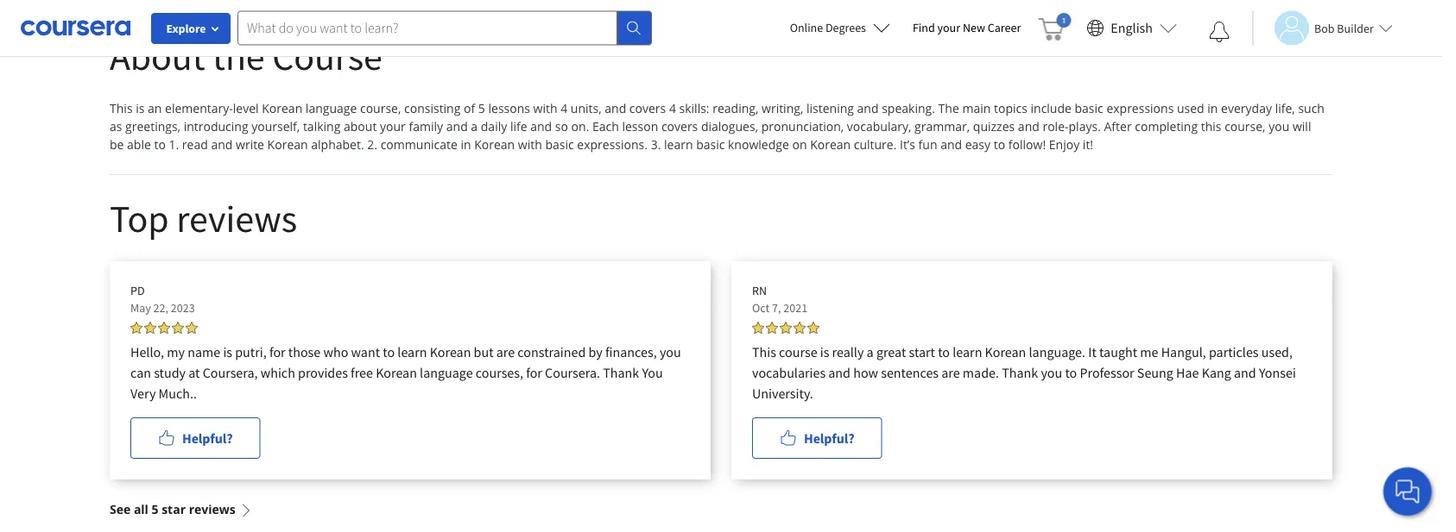 Task type: vqa. For each thing, say whether or not it's contained in the screenshot.
This in This is an elementary-level Korean language course, consisting of 5 lessons with 4 units, and covers 4 skills: reading, writing, listening and speaking. The main topics include basic expressions used in everyday life, such as greetings, introducing yourself, talking about your family and a daily life and so on. Each lesson covers dialogues, pronunciation, vocabulary, grammar, quizzes and role-plays.   After completing this course, you will be able to 1. read and write Korean alphabet. 2. communicate in Korean with basic expressions. 3. learn basic knowledge on Korean culture.  It's fun and easy to follow! Enjoy it!
yes



Task type: locate. For each thing, give the bounding box(es) containing it.
this up "vocabularies"
[[752, 344, 776, 361]]

filled star image down oct on the right bottom
[[752, 322, 764, 334]]

0 horizontal spatial in
[[461, 136, 471, 153]]

me
[[1140, 344, 1158, 361]]

2 horizontal spatial you
[[1269, 118, 1289, 135]]

may
[[130, 300, 151, 316]]

2 vertical spatial you
[[1041, 364, 1062, 382]]

bob builder
[[1314, 20, 1374, 36]]

will
[[1293, 118, 1311, 135]]

thank right made.
[[1002, 364, 1038, 382]]

you
[[1269, 118, 1289, 135], [660, 344, 681, 361], [1041, 364, 1062, 382]]

you inside hello, my name is putri, for those who want to learn korean but are constrained by finances, you can study at coursera, which provides free korean language courses, for coursera. thank you very much..
[[660, 344, 681, 361]]

and down grammar,
[[940, 136, 962, 153]]

course, up about
[[360, 100, 401, 117]]

0 horizontal spatial is
[[136, 100, 145, 117]]

2 helpful? from the left
[[804, 430, 854, 447]]

life,
[[1275, 100, 1295, 117]]

0 horizontal spatial course,
[[360, 100, 401, 117]]

vocabulary,
[[847, 118, 911, 135]]

learn right 3.
[[664, 136, 693, 153]]

basic down so
[[545, 136, 574, 153]]

1 horizontal spatial 5
[[478, 100, 485, 117]]

0 vertical spatial language
[[306, 100, 357, 117]]

alphabet.
[[311, 136, 364, 153]]

1 horizontal spatial language
[[420, 364, 473, 382]]

see
[[110, 502, 131, 518]]

0 horizontal spatial thank
[[603, 364, 639, 382]]

1 vertical spatial this
[[752, 344, 776, 361]]

is inside hello, my name is putri, for those who want to learn korean but are constrained by finances, you can study at coursera, which provides free korean language courses, for coursera. thank you very much..
[[223, 344, 232, 361]]

with up so
[[533, 100, 557, 117]]

helpful? down university.
[[804, 430, 854, 447]]

very
[[130, 385, 156, 402]]

2023
[[171, 300, 195, 316]]

5
[[478, 100, 485, 117], [152, 502, 158, 518]]

english
[[1111, 19, 1153, 37]]

learn inside this is an elementary-level korean language course, consisting of 5 lessons with 4 units, and covers 4 skills: reading, writing, listening and speaking. the main topics include basic expressions used in everyday life, such as greetings, introducing yourself, talking about your family and a daily life and so on. each lesson covers dialogues, pronunciation, vocabulary, grammar, quizzes and role-plays.   after completing this course, you will be able to 1. read and write korean alphabet. 2. communicate in korean with basic expressions. 3. learn basic knowledge on korean culture.  it's fun and easy to follow! enjoy it!
[[664, 136, 693, 153]]

is up "coursera,"
[[223, 344, 232, 361]]

1 horizontal spatial this
[[752, 344, 776, 361]]

is left "an"
[[136, 100, 145, 117]]

0 horizontal spatial helpful?
[[182, 430, 233, 447]]

korean down 'daily'
[[474, 136, 515, 153]]

1 vertical spatial course,
[[1225, 118, 1265, 135]]

this up as
[[110, 100, 133, 117]]

learn inside hello, my name is putri, for those who want to learn korean but are constrained by finances, you can study at coursera, which provides free korean language courses, for coursera. thank you very much..
[[397, 344, 427, 361]]

1 horizontal spatial a
[[867, 344, 874, 361]]

0 vertical spatial you
[[1269, 118, 1289, 135]]

you inside this is an elementary-level korean language course, consisting of 5 lessons with 4 units, and covers 4 skills: reading, writing, listening and speaking. the main topics include basic expressions used in everyday life, such as greetings, introducing yourself, talking about your family and a daily life and so on. each lesson covers dialogues, pronunciation, vocabulary, grammar, quizzes and role-plays.   after completing this course, you will be able to 1. read and write korean alphabet. 2. communicate in korean with basic expressions. 3. learn basic knowledge on korean culture.  it's fun and easy to follow! enjoy it!
[[1269, 118, 1289, 135]]

1 helpful? button from the left
[[130, 418, 260, 459]]

5 right of
[[478, 100, 485, 117]]

1 vertical spatial your
[[380, 118, 406, 135]]

knowledge
[[728, 136, 789, 153]]

want
[[351, 344, 380, 361]]

helpful? button down the much..
[[130, 418, 260, 459]]

it!
[[1083, 136, 1093, 153]]

filled star image down "may"
[[144, 322, 156, 334]]

by
[[588, 344, 602, 361]]

and
[[605, 100, 626, 117], [857, 100, 879, 117], [446, 118, 468, 135], [530, 118, 552, 135], [1018, 118, 1039, 135], [211, 136, 233, 153], [940, 136, 962, 153], [828, 364, 851, 382], [1234, 364, 1256, 382]]

filled star image down 2023 on the left bottom of page
[[186, 322, 198, 334]]

helpful?
[[182, 430, 233, 447], [804, 430, 854, 447]]

0 horizontal spatial you
[[660, 344, 681, 361]]

in down of
[[461, 136, 471, 153]]

start
[[909, 344, 935, 361]]

to inside hello, my name is putri, for those who want to learn korean but are constrained by finances, you can study at coursera, which provides free korean language courses, for coursera. thank you very much..
[[383, 344, 395, 361]]

learn right want
[[397, 344, 427, 361]]

and down particles
[[1234, 364, 1256, 382]]

basic up 'plays.'
[[1075, 100, 1103, 117]]

can
[[130, 364, 151, 382]]

thank
[[603, 364, 639, 382], [1002, 364, 1038, 382]]

0 vertical spatial this
[[110, 100, 133, 117]]

1 thank from the left
[[603, 364, 639, 382]]

to right want
[[383, 344, 395, 361]]

each
[[592, 118, 619, 135]]

with down life
[[518, 136, 542, 153]]

for up which
[[269, 344, 285, 361]]

0 vertical spatial a
[[471, 118, 478, 135]]

filled star image
[[144, 322, 156, 334], [186, 322, 198, 334], [752, 322, 764, 334], [794, 322, 806, 334]]

2 helpful? button from the left
[[752, 418, 882, 459]]

korean right free
[[376, 364, 417, 382]]

and down of
[[446, 118, 468, 135]]

you up you
[[660, 344, 681, 361]]

0 vertical spatial covers
[[629, 100, 666, 117]]

writing,
[[762, 100, 803, 117]]

find your new career link
[[904, 17, 1030, 39]]

0 vertical spatial are
[[496, 344, 515, 361]]

22,
[[153, 300, 168, 316]]

this inside this course is really a great start to learn korean language. it taught me hangul, particles used, vocabularies and how sentences are made. thank you to professor seung hae kang and yonsei university.
[[752, 344, 776, 361]]

0 horizontal spatial this
[[110, 100, 133, 117]]

dialogues,
[[701, 118, 758, 135]]

you down language.
[[1041, 364, 1062, 382]]

for down constrained
[[526, 364, 542, 382]]

of
[[464, 100, 475, 117]]

much..
[[158, 385, 197, 402]]

this inside this is an elementary-level korean language course, consisting of 5 lessons with 4 units, and covers 4 skills: reading, writing, listening and speaking. the main topics include basic expressions used in everyday life, such as greetings, introducing yourself, talking about your family and a daily life and so on. each lesson covers dialogues, pronunciation, vocabulary, grammar, quizzes and role-plays.   after completing this course, you will be able to 1. read and write korean alphabet. 2. communicate in korean with basic expressions. 3. learn basic knowledge on korean culture.  it's fun and easy to follow! enjoy it!
[[110, 100, 133, 117]]

covers up lesson
[[629, 100, 666, 117]]

filled star image
[[130, 322, 142, 334], [158, 322, 170, 334], [172, 322, 184, 334], [766, 322, 778, 334], [780, 322, 792, 334], [807, 322, 819, 334]]

1 horizontal spatial you
[[1041, 364, 1062, 382]]

a left great
[[867, 344, 874, 361]]

lesson
[[622, 118, 658, 135]]

include
[[1031, 100, 1071, 117]]

a down of
[[471, 118, 478, 135]]

1 helpful? from the left
[[182, 430, 233, 447]]

0 vertical spatial your
[[937, 20, 960, 35]]

shopping cart: 1 item image
[[1038, 13, 1071, 41]]

None search field
[[237, 11, 652, 45]]

who
[[323, 344, 348, 361]]

0 horizontal spatial helpful? button
[[130, 418, 260, 459]]

which
[[261, 364, 295, 382]]

skills:
[[679, 100, 709, 117]]

1 filled star image from the left
[[130, 322, 142, 334]]

is inside this is an elementary-level korean language course, consisting of 5 lessons with 4 units, and covers 4 skills: reading, writing, listening and speaking. the main topics include basic expressions used in everyday life, such as greetings, introducing yourself, talking about your family and a daily life and so on. each lesson covers dialogues, pronunciation, vocabulary, grammar, quizzes and role-plays.   after completing this course, you will be able to 1. read and write korean alphabet. 2. communicate in korean with basic expressions. 3. learn basic knowledge on korean culture.  it's fun and easy to follow! enjoy it!
[[136, 100, 145, 117]]

this is an elementary-level korean language course, consisting of 5 lessons with 4 units, and covers 4 skills: reading, writing, listening and speaking. the main topics include basic expressions used in everyday life, such as greetings, introducing yourself, talking about your family and a daily life and so on. each lesson covers dialogues, pronunciation, vocabulary, grammar, quizzes and role-plays.   after completing this course, you will be able to 1. read and write korean alphabet. 2. communicate in korean with basic expressions. 3. learn basic knowledge on korean culture.  it's fun and easy to follow! enjoy it!
[[110, 100, 1325, 153]]

you down life,
[[1269, 118, 1289, 135]]

helpful? button
[[130, 418, 260, 459], [752, 418, 882, 459]]

reviews right star
[[189, 502, 235, 518]]

the
[[213, 32, 265, 80]]

korean up made.
[[985, 344, 1026, 361]]

1 vertical spatial reviews
[[189, 502, 235, 518]]

0 horizontal spatial your
[[380, 118, 406, 135]]

1 horizontal spatial helpful? button
[[752, 418, 882, 459]]

1 vertical spatial 5
[[152, 502, 158, 518]]

1 horizontal spatial is
[[223, 344, 232, 361]]

filled star image down 2021
[[794, 322, 806, 334]]

0 horizontal spatial a
[[471, 118, 478, 135]]

basic down dialogues,
[[696, 136, 725, 153]]

helpful? for university.
[[804, 430, 854, 447]]

course, down everyday
[[1225, 118, 1265, 135]]

0 horizontal spatial are
[[496, 344, 515, 361]]

1 vertical spatial you
[[660, 344, 681, 361]]

helpful? down the much..
[[182, 430, 233, 447]]

expressions.
[[577, 136, 648, 153]]

1 vertical spatial a
[[867, 344, 874, 361]]

is
[[136, 100, 145, 117], [223, 344, 232, 361], [820, 344, 829, 361]]

0 horizontal spatial language
[[306, 100, 357, 117]]

hello,
[[130, 344, 164, 361]]

5 right all
[[152, 502, 158, 518]]

study
[[154, 364, 186, 382]]

great
[[876, 344, 906, 361]]

top reviews
[[110, 194, 297, 242]]

language left courses,
[[420, 364, 473, 382]]

main
[[962, 100, 991, 117]]

your up communicate
[[380, 118, 406, 135]]

used
[[1177, 100, 1204, 117]]

pronunciation,
[[761, 118, 844, 135]]

in up the this
[[1207, 100, 1218, 117]]

0 horizontal spatial 4
[[561, 100, 568, 117]]

1 horizontal spatial are
[[941, 364, 960, 382]]

reviews down write
[[176, 194, 297, 242]]

on
[[792, 136, 807, 153]]

2 thank from the left
[[1002, 364, 1038, 382]]

listening
[[806, 100, 854, 117]]

a inside this is an elementary-level korean language course, consisting of 5 lessons with 4 units, and covers 4 skills: reading, writing, listening and speaking. the main topics include basic expressions used in everyday life, such as greetings, introducing yourself, talking about your family and a daily life and so on. each lesson covers dialogues, pronunciation, vocabulary, grammar, quizzes and role-plays.   after completing this course, you will be able to 1. read and write korean alphabet. 2. communicate in korean with basic expressions. 3. learn basic knowledge on korean culture.  it's fun and easy to follow! enjoy it!
[[471, 118, 478, 135]]

as
[[110, 118, 122, 135]]

are left made.
[[941, 364, 960, 382]]

in
[[1207, 100, 1218, 117], [461, 136, 471, 153]]

0 vertical spatial 5
[[478, 100, 485, 117]]

are up courses,
[[496, 344, 515, 361]]

5 inside button
[[152, 502, 158, 518]]

online degrees
[[790, 20, 866, 35]]

to
[[154, 136, 166, 153], [994, 136, 1005, 153], [383, 344, 395, 361], [938, 344, 950, 361], [1065, 364, 1077, 382]]

sentences
[[881, 364, 939, 382]]

0 horizontal spatial learn
[[397, 344, 427, 361]]

covers down skills:
[[661, 118, 698, 135]]

learn inside this course is really a great start to learn korean language. it taught me hangul, particles used, vocabularies and how sentences are made. thank you to professor seung hae kang and yonsei university.
[[953, 344, 982, 361]]

1 horizontal spatial helpful?
[[804, 430, 854, 447]]

career
[[988, 20, 1021, 35]]

1 horizontal spatial 4
[[669, 100, 676, 117]]

builder
[[1337, 20, 1374, 36]]

about
[[110, 32, 205, 80]]

oct
[[752, 300, 770, 316]]

it's
[[900, 136, 915, 153]]

3 filled star image from the left
[[752, 322, 764, 334]]

1 vertical spatial with
[[518, 136, 542, 153]]

1 vertical spatial language
[[420, 364, 473, 382]]

What do you want to learn? text field
[[237, 11, 617, 45]]

2021
[[783, 300, 807, 316]]

and left so
[[530, 118, 552, 135]]

0 horizontal spatial for
[[269, 344, 285, 361]]

learn
[[664, 136, 693, 153], [397, 344, 427, 361], [953, 344, 982, 361]]

your right "find"
[[937, 20, 960, 35]]

4 up so
[[561, 100, 568, 117]]

everyday
[[1221, 100, 1272, 117]]

1 vertical spatial are
[[941, 364, 960, 382]]

after
[[1104, 118, 1132, 135]]

is left really on the right bottom of page
[[820, 344, 829, 361]]

rn
[[752, 283, 767, 299]]

korean right on
[[810, 136, 851, 153]]

language up talking on the top left
[[306, 100, 357, 117]]

0 horizontal spatial 5
[[152, 502, 158, 518]]

1 horizontal spatial thank
[[1002, 364, 1038, 382]]

1 horizontal spatial learn
[[664, 136, 693, 153]]

0 vertical spatial in
[[1207, 100, 1218, 117]]

and up follow!
[[1018, 118, 1039, 135]]

helpful? for very
[[182, 430, 233, 447]]

my
[[167, 344, 185, 361]]

2 horizontal spatial learn
[[953, 344, 982, 361]]

0 vertical spatial reviews
[[176, 194, 297, 242]]

those
[[288, 344, 321, 361]]

family
[[409, 118, 443, 135]]

1 vertical spatial for
[[526, 364, 542, 382]]

3 filled star image from the left
[[172, 322, 184, 334]]

4 left skills:
[[669, 100, 676, 117]]

learn up made.
[[953, 344, 982, 361]]

1 vertical spatial covers
[[661, 118, 698, 135]]

hae
[[1176, 364, 1199, 382]]

thank inside this course is really a great start to learn korean language. it taught me hangul, particles used, vocabularies and how sentences are made. thank you to professor seung hae kang and yonsei university.
[[1002, 364, 1038, 382]]

helpful? button down university.
[[752, 418, 882, 459]]

2 horizontal spatial is
[[820, 344, 829, 361]]

thank down "finances,"
[[603, 364, 639, 382]]

pd
[[130, 283, 145, 299]]

for
[[269, 344, 285, 361], [526, 364, 542, 382]]

enjoy
[[1049, 136, 1080, 153]]



Task type: describe. For each thing, give the bounding box(es) containing it.
constrained
[[518, 344, 586, 361]]

0 vertical spatial for
[[269, 344, 285, 361]]

4 filled star image from the left
[[794, 322, 806, 334]]

kang
[[1202, 364, 1231, 382]]

a inside this course is really a great start to learn korean language. it taught me hangul, particles used, vocabularies and how sentences are made. thank you to professor seung hae kang and yonsei university.
[[867, 344, 874, 361]]

your inside this is an elementary-level korean language course, consisting of 5 lessons with 4 units, and covers 4 skills: reading, writing, listening and speaking. the main topics include basic expressions used in everyday life, such as greetings, introducing yourself, talking about your family and a daily life and so on. each lesson covers dialogues, pronunciation, vocabulary, grammar, quizzes and role-plays.   after completing this course, you will be able to 1. read and write korean alphabet. 2. communicate in korean with basic expressions. 3. learn basic knowledge on korean culture.  it's fun and easy to follow! enjoy it!
[[380, 118, 406, 135]]

introducing
[[184, 118, 248, 135]]

but
[[474, 344, 494, 361]]

pd may 22, 2023
[[130, 283, 195, 316]]

made.
[[963, 364, 999, 382]]

korean left but
[[430, 344, 471, 361]]

1 vertical spatial in
[[461, 136, 471, 153]]

star
[[162, 502, 186, 518]]

level
[[233, 100, 259, 117]]

yonsei
[[1259, 364, 1296, 382]]

easy
[[965, 136, 991, 153]]

korean inside this course is really a great start to learn korean language. it taught me hangul, particles used, vocabularies and how sentences are made. thank you to professor seung hae kang and yonsei university.
[[985, 344, 1026, 361]]

3.
[[651, 136, 661, 153]]

1 horizontal spatial in
[[1207, 100, 1218, 117]]

courses,
[[476, 364, 523, 382]]

korean up yourself,
[[262, 100, 302, 117]]

yourself,
[[251, 118, 300, 135]]

particles
[[1209, 344, 1259, 361]]

finances,
[[605, 344, 657, 361]]

language inside this is an elementary-level korean language course, consisting of 5 lessons with 4 units, and covers 4 skills: reading, writing, listening and speaking. the main topics include basic expressions used in everyday life, such as greetings, introducing yourself, talking about your family and a daily life and so on. each lesson covers dialogues, pronunciation, vocabulary, grammar, quizzes and role-plays.   after completing this course, you will be able to 1. read and write korean alphabet. 2. communicate in korean with basic expressions. 3. learn basic knowledge on korean culture.  it's fun and easy to follow! enjoy it!
[[306, 100, 357, 117]]

chat with us image
[[1394, 478, 1421, 506]]

to down quizzes
[[994, 136, 1005, 153]]

are inside hello, my name is putri, for those who want to learn korean but are constrained by finances, you can study at coursera, which provides free korean language courses, for coursera. thank you very much..
[[496, 344, 515, 361]]

so
[[555, 118, 568, 135]]

the
[[938, 100, 959, 117]]

1 4 from the left
[[561, 100, 568, 117]]

2 horizontal spatial basic
[[1075, 100, 1103, 117]]

show notifications image
[[1209, 22, 1230, 42]]

hello, my name is putri, for those who want to learn korean but are constrained by finances, you can study at coursera, which provides free korean language courses, for coursera. thank you very much..
[[130, 344, 681, 402]]

1 horizontal spatial basic
[[696, 136, 725, 153]]

to right start in the right of the page
[[938, 344, 950, 361]]

reading,
[[713, 100, 758, 117]]

5 filled star image from the left
[[780, 322, 792, 334]]

1.
[[169, 136, 179, 153]]

it
[[1088, 344, 1097, 361]]

and up vocabulary,
[[857, 100, 879, 117]]

you
[[642, 364, 663, 382]]

online
[[790, 20, 823, 35]]

coursera image
[[21, 14, 130, 42]]

all
[[134, 502, 148, 518]]

how
[[853, 364, 878, 382]]

elementary-
[[165, 100, 233, 117]]

korean down yourself,
[[267, 136, 308, 153]]

units,
[[571, 100, 602, 117]]

rn oct 7, 2021
[[752, 283, 807, 316]]

write
[[236, 136, 264, 153]]

this course is really a great start to learn korean language. it taught me hangul, particles used, vocabularies and how sentences are made. thank you to professor seung hae kang and yonsei university.
[[752, 344, 1296, 402]]

reviews inside button
[[189, 502, 235, 518]]

an
[[148, 100, 162, 117]]

english button
[[1080, 0, 1184, 56]]

read
[[182, 136, 208, 153]]

1 horizontal spatial for
[[526, 364, 542, 382]]

new
[[963, 20, 985, 35]]

on.
[[571, 118, 589, 135]]

to down language.
[[1065, 364, 1077, 382]]

greetings,
[[125, 118, 181, 135]]

bob
[[1314, 20, 1335, 36]]

university.
[[752, 385, 813, 402]]

provides
[[298, 364, 348, 382]]

bob builder button
[[1252, 11, 1393, 45]]

to left 1. at the top
[[154, 136, 166, 153]]

coursera,
[[203, 364, 258, 382]]

culture.
[[854, 136, 897, 153]]

1 horizontal spatial course,
[[1225, 118, 1265, 135]]

consisting
[[404, 100, 461, 117]]

completing
[[1135, 118, 1198, 135]]

5 inside this is an elementary-level korean language course, consisting of 5 lessons with 4 units, and covers 4 skills: reading, writing, listening and speaking. the main topics include basic expressions used in everyday life, such as greetings, introducing yourself, talking about your family and a daily life and so on. each lesson covers dialogues, pronunciation, vocabulary, grammar, quizzes and role-plays.   after completing this course, you will be able to 1. read and write korean alphabet. 2. communicate in korean with basic expressions. 3. learn basic knowledge on korean culture.  it's fun and easy to follow! enjoy it!
[[478, 100, 485, 117]]

1 filled star image from the left
[[144, 322, 156, 334]]

explore button
[[151, 13, 231, 44]]

see all 5 star reviews
[[110, 502, 235, 518]]

used,
[[1261, 344, 1293, 361]]

such
[[1298, 100, 1325, 117]]

2 4 from the left
[[669, 100, 676, 117]]

professor
[[1080, 364, 1134, 382]]

are inside this course is really a great start to learn korean language. it taught me hangul, particles used, vocabularies and how sentences are made. thank you to professor seung hae kang and yonsei university.
[[941, 364, 960, 382]]

0 vertical spatial course,
[[360, 100, 401, 117]]

helpful? button for very
[[130, 418, 260, 459]]

2 filled star image from the left
[[158, 322, 170, 334]]

thank inside hello, my name is putri, for those who want to learn korean but are constrained by finances, you can study at coursera, which provides free korean language courses, for coursera. thank you very much..
[[603, 364, 639, 382]]

and down introducing
[[211, 136, 233, 153]]

you inside this course is really a great start to learn korean language. it taught me hangul, particles used, vocabularies and how sentences are made. thank you to professor seung hae kang and yonsei university.
[[1041, 364, 1062, 382]]

plays.
[[1069, 118, 1101, 135]]

2.
[[367, 136, 377, 153]]

communicate
[[380, 136, 457, 153]]

daily
[[481, 118, 507, 135]]

6 filled star image from the left
[[807, 322, 819, 334]]

this for this is an elementary-level korean language course, consisting of 5 lessons with 4 units, and covers 4 skills: reading, writing, listening and speaking. the main topics include basic expressions used in everyday life, such as greetings, introducing yourself, talking about your family and a daily life and so on. each lesson covers dialogues, pronunciation, vocabulary, grammar, quizzes and role-plays.   after completing this course, you will be able to 1. read and write korean alphabet. 2. communicate in korean with basic expressions. 3. learn basic knowledge on korean culture.  it's fun and easy to follow! enjoy it!
[[110, 100, 133, 117]]

fun
[[918, 136, 937, 153]]

follow!
[[1008, 136, 1046, 153]]

4 filled star image from the left
[[766, 322, 778, 334]]

and up each
[[605, 100, 626, 117]]

0 vertical spatial with
[[533, 100, 557, 117]]

0 horizontal spatial basic
[[545, 136, 574, 153]]

about the course
[[110, 32, 382, 80]]

talking
[[303, 118, 341, 135]]

coursera.
[[545, 364, 600, 382]]

free
[[351, 364, 373, 382]]

1 horizontal spatial your
[[937, 20, 960, 35]]

helpful? button for university.
[[752, 418, 882, 459]]

this for this course is really a great start to learn korean language. it taught me hangul, particles used, vocabularies and how sentences are made. thank you to professor seung hae kang and yonsei university.
[[752, 344, 776, 361]]

top
[[110, 194, 169, 242]]

role-
[[1043, 118, 1069, 135]]

expressions
[[1106, 100, 1174, 117]]

taught
[[1099, 344, 1137, 361]]

language inside hello, my name is putri, for those who want to learn korean but are constrained by finances, you can study at coursera, which provides free korean language courses, for coursera. thank you very much..
[[420, 364, 473, 382]]

hangul,
[[1161, 344, 1206, 361]]

putri,
[[235, 344, 267, 361]]

is inside this course is really a great start to learn korean language. it taught me hangul, particles used, vocabularies and how sentences are made. thank you to professor seung hae kang and yonsei university.
[[820, 344, 829, 361]]

life
[[510, 118, 527, 135]]

and down really on the right bottom of page
[[828, 364, 851, 382]]

2 filled star image from the left
[[186, 322, 198, 334]]

grammar,
[[915, 118, 970, 135]]



